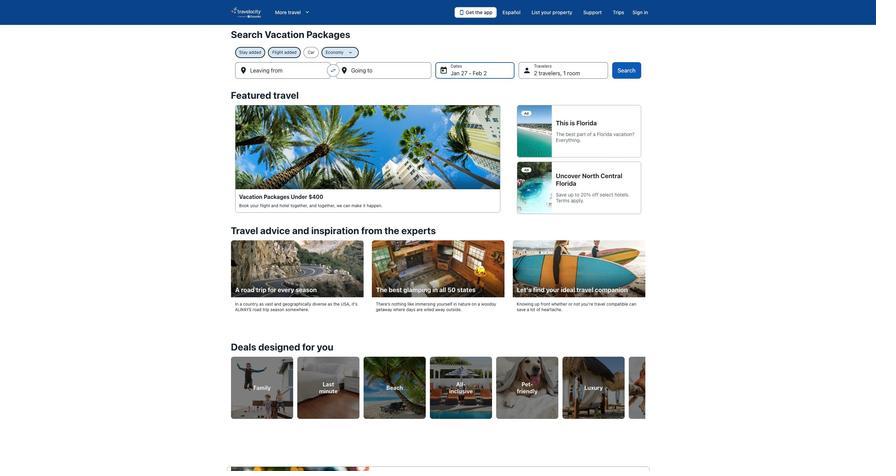 Task type: describe. For each thing, give the bounding box(es) containing it.
next image
[[642, 382, 650, 390]]

swap origin and destination values image
[[330, 67, 337, 74]]

travel advice and inspiration from the experts region
[[227, 221, 650, 325]]

previous image
[[227, 382, 235, 390]]

featured travel region
[[227, 86, 650, 221]]



Task type: locate. For each thing, give the bounding box(es) containing it.
download the app button image
[[459, 10, 465, 15]]

main content
[[0, 25, 877, 471]]

travelocity logo image
[[231, 7, 261, 18]]



Task type: vqa. For each thing, say whether or not it's contained in the screenshot.
A
no



